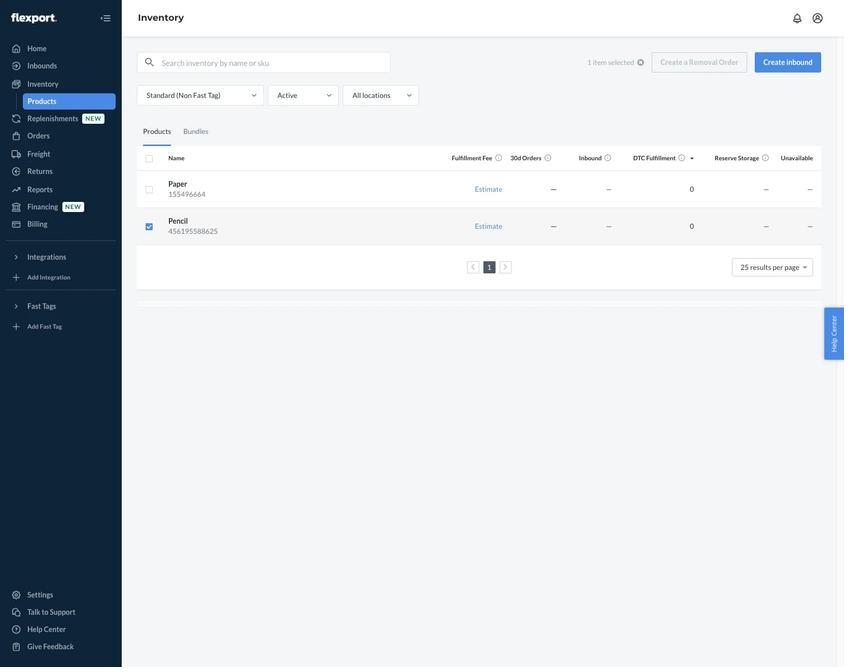 Task type: describe. For each thing, give the bounding box(es) containing it.
give feedback button
[[6, 639, 116, 656]]

page
[[785, 263, 800, 271]]

2 fulfillment from the left
[[647, 154, 676, 162]]

locations
[[363, 91, 391, 100]]

1 for 1
[[488, 263, 492, 271]]

1 fulfillment from the left
[[452, 154, 482, 162]]

inbound
[[787, 58, 813, 67]]

25 results per page option
[[741, 263, 800, 271]]

selected
[[609, 58, 635, 67]]

orders link
[[6, 128, 116, 144]]

feedback
[[43, 643, 74, 651]]

1 vertical spatial orders
[[523, 154, 542, 162]]

create
[[764, 58, 786, 67]]

fulfillment fee
[[452, 154, 493, 162]]

1 horizontal spatial inventory link
[[138, 12, 184, 23]]

― for 456195588625
[[551, 222, 558, 230]]

dtc fulfillment
[[634, 154, 676, 162]]

all locations
[[353, 91, 391, 100]]

open account menu image
[[812, 12, 825, 24]]

add for add fast tag
[[27, 323, 39, 331]]

support
[[50, 608, 75, 617]]

center inside 'button'
[[830, 315, 840, 336]]

square image for ―
[[145, 186, 153, 194]]

0 for 456195588625
[[691, 222, 695, 230]]

0 horizontal spatial center
[[44, 626, 66, 634]]

talk to support button
[[6, 605, 116, 621]]

settings link
[[6, 587, 116, 604]]

reserve
[[716, 154, 738, 162]]

standard (non fast tag)
[[147, 91, 221, 100]]

chevron right image
[[504, 264, 508, 271]]

give feedback
[[27, 643, 74, 651]]

flexport logo image
[[11, 13, 57, 23]]

Search inventory by name or sku text field
[[162, 52, 390, 73]]

integrations
[[27, 253, 66, 262]]

chevron left image
[[471, 264, 476, 271]]

0 vertical spatial fast
[[193, 91, 207, 100]]

billing
[[27, 220, 47, 228]]

talk to support
[[27, 608, 75, 617]]

(non
[[177, 91, 192, 100]]

0 vertical spatial orders
[[27, 132, 50, 140]]

inbounds
[[27, 61, 57, 70]]

estimate link for 456195588625
[[475, 222, 503, 230]]

estimate for 155496664
[[475, 185, 503, 193]]

0 vertical spatial products
[[28, 97, 56, 106]]

155496664
[[169, 190, 206, 198]]

help inside 'button'
[[830, 338, 840, 352]]

fast inside 'link'
[[40, 323, 52, 331]]

times circle image
[[638, 59, 645, 66]]

new for replenishments
[[86, 115, 102, 123]]

new for financing
[[65, 203, 81, 211]]

returns link
[[6, 164, 116, 180]]

create inbound button
[[756, 52, 822, 73]]

fast tags
[[27, 302, 56, 311]]

1 link
[[486, 263, 494, 271]]

pencil
[[169, 217, 188, 225]]

paper 155496664
[[169, 179, 206, 198]]

25
[[741, 263, 750, 271]]

fast inside dropdown button
[[27, 302, 41, 311]]

home
[[27, 44, 47, 53]]

1 for 1 item selected
[[588, 58, 592, 67]]

returns
[[27, 167, 53, 176]]

1 vertical spatial products
[[143, 127, 171, 135]]

item
[[593, 58, 607, 67]]

unavailable
[[782, 154, 814, 162]]

add fast tag link
[[6, 319, 116, 335]]



Task type: vqa. For each thing, say whether or not it's contained in the screenshot.
"and" inside Visit these Help Center articles to get a description of the report and column details.
no



Task type: locate. For each thing, give the bounding box(es) containing it.
1 vertical spatial fast
[[27, 302, 41, 311]]

1 vertical spatial add
[[27, 323, 39, 331]]

standard
[[147, 91, 175, 100]]

0 vertical spatial inventory
[[138, 12, 184, 23]]

storage
[[739, 154, 760, 162]]

orders up freight
[[27, 132, 50, 140]]

freight link
[[6, 146, 116, 162]]

0 vertical spatial 0
[[691, 185, 695, 193]]

integration
[[40, 274, 71, 282]]

fulfillment
[[452, 154, 482, 162], [647, 154, 676, 162]]

2 estimate link from the top
[[475, 222, 503, 230]]

products up the replenishments
[[28, 97, 56, 106]]

1 left item
[[588, 58, 592, 67]]

estimate link for 155496664
[[475, 185, 503, 193]]

1 vertical spatial estimate
[[475, 222, 503, 230]]

1
[[588, 58, 592, 67], [488, 263, 492, 271]]

0
[[691, 185, 695, 193], [691, 222, 695, 230]]

0 vertical spatial ―
[[551, 185, 558, 193]]

estimate for 456195588625
[[475, 222, 503, 230]]

1 item selected
[[588, 58, 635, 67]]

products up name
[[143, 127, 171, 135]]

― for 155496664
[[551, 185, 558, 193]]

fulfillment left fee on the top of the page
[[452, 154, 482, 162]]

0 horizontal spatial fulfillment
[[452, 154, 482, 162]]

0 horizontal spatial 1
[[488, 263, 492, 271]]

help center link
[[6, 622, 116, 638]]

products link
[[23, 93, 116, 110]]

1 vertical spatial 0
[[691, 222, 695, 230]]

0 vertical spatial help center
[[830, 315, 840, 352]]

1 horizontal spatial inventory
[[138, 12, 184, 23]]

1 vertical spatial inventory link
[[6, 76, 116, 92]]

1 vertical spatial inventory
[[27, 80, 59, 88]]

active
[[278, 91, 298, 100]]

help
[[830, 338, 840, 352], [27, 626, 43, 634]]

square image left paper
[[145, 186, 153, 194]]

0 vertical spatial square image
[[145, 155, 153, 163]]

1 vertical spatial help
[[27, 626, 43, 634]]

new
[[86, 115, 102, 123], [65, 203, 81, 211]]

1 vertical spatial center
[[44, 626, 66, 634]]

0 horizontal spatial inventory link
[[6, 76, 116, 92]]

25 results per page
[[741, 263, 800, 271]]

1 ― from the top
[[551, 185, 558, 193]]

estimate link up 1 link
[[475, 222, 503, 230]]

1 horizontal spatial orders
[[523, 154, 542, 162]]

freight
[[27, 150, 50, 158]]

1 horizontal spatial help
[[830, 338, 840, 352]]

dtc
[[634, 154, 646, 162]]

reports link
[[6, 182, 116, 198]]

1 add from the top
[[27, 274, 39, 282]]

1 vertical spatial 1
[[488, 263, 492, 271]]

help center
[[830, 315, 840, 352], [27, 626, 66, 634]]

paper
[[169, 179, 187, 188]]

2 ― from the top
[[551, 222, 558, 230]]

0 horizontal spatial help center
[[27, 626, 66, 634]]

2 0 from the top
[[691, 222, 695, 230]]

billing link
[[6, 216, 116, 233]]

inventory
[[138, 12, 184, 23], [27, 80, 59, 88]]

orders right 30d on the top right
[[523, 154, 542, 162]]

add left integration
[[27, 274, 39, 282]]

add integration
[[27, 274, 71, 282]]

fast
[[193, 91, 207, 100], [27, 302, 41, 311], [40, 323, 52, 331]]

add for add integration
[[27, 274, 39, 282]]

fee
[[483, 154, 493, 162]]

bundles
[[184, 127, 209, 135]]

1 horizontal spatial center
[[830, 315, 840, 336]]

tag
[[53, 323, 62, 331]]

1 vertical spatial square image
[[145, 186, 153, 194]]

square image for 30d orders
[[145, 155, 153, 163]]

home link
[[6, 41, 116, 57]]

tags
[[42, 302, 56, 311]]

create inbound
[[764, 58, 813, 67]]

0 vertical spatial add
[[27, 274, 39, 282]]

center
[[830, 315, 840, 336], [44, 626, 66, 634]]

0 vertical spatial inventory link
[[138, 12, 184, 23]]

1 horizontal spatial 1
[[588, 58, 592, 67]]

new down reports link
[[65, 203, 81, 211]]

reports
[[27, 185, 53, 194]]

—
[[607, 185, 613, 193], [764, 185, 770, 193], [808, 185, 814, 193], [607, 222, 613, 230], [764, 222, 770, 230], [808, 222, 814, 230]]

results
[[751, 263, 772, 271]]

products
[[28, 97, 56, 106], [143, 127, 171, 135]]

to
[[42, 608, 49, 617]]

1 vertical spatial new
[[65, 203, 81, 211]]

0 horizontal spatial products
[[28, 97, 56, 106]]

all
[[353, 91, 361, 100]]

close navigation image
[[100, 12, 112, 24]]

reserve storage
[[716, 154, 760, 162]]

1 vertical spatial estimate link
[[475, 222, 503, 230]]

0 vertical spatial 1
[[588, 58, 592, 67]]

0 vertical spatial estimate
[[475, 185, 503, 193]]

add
[[27, 274, 39, 282], [27, 323, 39, 331]]

1 vertical spatial ―
[[551, 222, 558, 230]]

square image left name
[[145, 155, 153, 163]]

1 horizontal spatial new
[[86, 115, 102, 123]]

square image
[[145, 155, 153, 163], [145, 186, 153, 194]]

1 horizontal spatial help center
[[830, 315, 840, 352]]

tag)
[[208, 91, 221, 100]]

financing
[[27, 203, 58, 211]]

estimate link
[[475, 185, 503, 193], [475, 222, 503, 230]]

0 vertical spatial center
[[830, 315, 840, 336]]

help center inside 'button'
[[830, 315, 840, 352]]

1 square image from the top
[[145, 155, 153, 163]]

estimate up 1 link
[[475, 222, 503, 230]]

inventory link
[[138, 12, 184, 23], [6, 76, 116, 92]]

add fast tag
[[27, 323, 62, 331]]

0 for 155496664
[[691, 185, 695, 193]]

1 estimate link from the top
[[475, 185, 503, 193]]

2 add from the top
[[27, 323, 39, 331]]

talk
[[27, 608, 40, 617]]

30d orders
[[511, 154, 542, 162]]

2 square image from the top
[[145, 186, 153, 194]]

per
[[774, 263, 784, 271]]

fulfillment right dtc
[[647, 154, 676, 162]]

0 vertical spatial new
[[86, 115, 102, 123]]

orders
[[27, 132, 50, 140], [523, 154, 542, 162]]

0 horizontal spatial orders
[[27, 132, 50, 140]]

0 horizontal spatial inventory
[[27, 80, 59, 88]]

0 horizontal spatial new
[[65, 203, 81, 211]]

fast left tags
[[27, 302, 41, 311]]

2 estimate from the top
[[475, 222, 503, 230]]

30d
[[511, 154, 522, 162]]

add integration link
[[6, 270, 116, 286]]

fast left the tag)
[[193, 91, 207, 100]]

1 0 from the top
[[691, 185, 695, 193]]

0 vertical spatial estimate link
[[475, 185, 503, 193]]

1 horizontal spatial fulfillment
[[647, 154, 676, 162]]

1 vertical spatial help center
[[27, 626, 66, 634]]

fast left tag
[[40, 323, 52, 331]]

estimate
[[475, 185, 503, 193], [475, 222, 503, 230]]

name
[[169, 154, 185, 162]]

estimate link down fee on the top of the page
[[475, 185, 503, 193]]

replenishments
[[27, 114, 78, 123]]

estimate down fee on the top of the page
[[475, 185, 503, 193]]

fast tags button
[[6, 299, 116, 315]]

inbound
[[580, 154, 602, 162]]

1 left chevron right icon in the top right of the page
[[488, 263, 492, 271]]

1 horizontal spatial products
[[143, 127, 171, 135]]

―
[[551, 185, 558, 193], [551, 222, 558, 230]]

add down the fast tags
[[27, 323, 39, 331]]

1 estimate from the top
[[475, 185, 503, 193]]

check square image
[[145, 223, 153, 231]]

open notifications image
[[792, 12, 804, 24]]

456195588625
[[169, 227, 218, 235]]

integrations button
[[6, 249, 116, 266]]

pencil 456195588625
[[169, 217, 218, 235]]

give
[[27, 643, 42, 651]]

0 vertical spatial help
[[830, 338, 840, 352]]

add inside 'link'
[[27, 323, 39, 331]]

settings
[[27, 591, 53, 600]]

inbounds link
[[6, 58, 116, 74]]

0 horizontal spatial help
[[27, 626, 43, 634]]

help center button
[[825, 308, 845, 360]]

2 vertical spatial fast
[[40, 323, 52, 331]]

new down products link
[[86, 115, 102, 123]]



